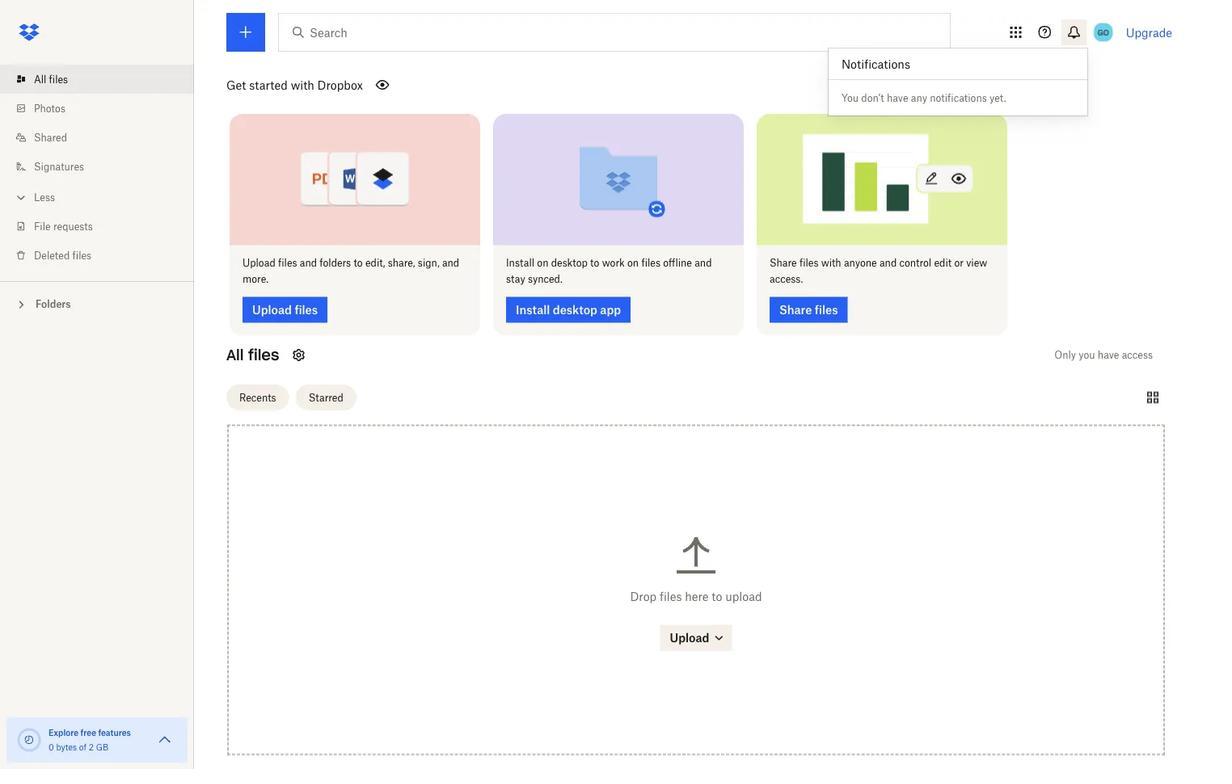 Task type: vqa. For each thing, say whether or not it's contained in the screenshot.
already
no



Task type: describe. For each thing, give the bounding box(es) containing it.
edit,
[[365, 257, 385, 269]]

2
[[89, 743, 94, 753]]

with for files
[[821, 257, 842, 269]]

only you have access
[[1055, 349, 1153, 362]]

upload
[[726, 590, 762, 604]]

here
[[685, 590, 709, 604]]

deleted files link
[[13, 241, 194, 270]]

view
[[966, 257, 988, 269]]

starred button
[[296, 385, 356, 411]]

work
[[602, 257, 625, 269]]

don't
[[861, 92, 884, 104]]

files inside install on desktop to work on files offline and stay synced.
[[642, 257, 661, 269]]

signatures
[[34, 161, 84, 173]]

1 on from the left
[[537, 257, 549, 269]]

notifications
[[930, 92, 987, 104]]

to for install on desktop to work on files offline and stay synced.
[[590, 257, 600, 269]]

control
[[900, 257, 932, 269]]

photos link
[[13, 94, 194, 123]]

of
[[79, 743, 87, 753]]

files up recents
[[248, 346, 279, 365]]

deleted files
[[34, 249, 91, 262]]

sign,
[[418, 257, 440, 269]]

all files link
[[13, 65, 194, 94]]

you
[[842, 92, 859, 104]]

gb
[[96, 743, 108, 753]]

notifications
[[842, 57, 911, 71]]

install on desktop to work on files offline and stay synced.
[[506, 257, 712, 285]]

yet.
[[990, 92, 1007, 104]]

upload files and folders to edit, share, sign, and more.
[[243, 257, 459, 285]]

bytes
[[56, 743, 77, 753]]

all files inside list item
[[34, 73, 68, 85]]

quota usage element
[[16, 728, 42, 754]]

access
[[1122, 349, 1153, 362]]

all files list item
[[0, 65, 194, 94]]

files inside share files with anyone and control edit or view access.
[[800, 257, 819, 269]]

explore
[[49, 728, 79, 738]]

anyone
[[844, 257, 877, 269]]

more.
[[243, 273, 269, 285]]

stay
[[506, 273, 525, 285]]

requests
[[53, 220, 93, 232]]

folders
[[36, 298, 71, 311]]

with for started
[[291, 78, 314, 92]]

drop
[[630, 590, 657, 604]]

to inside upload files and folders to edit, share, sign, and more.
[[354, 257, 363, 269]]

folders button
[[0, 292, 194, 316]]

file
[[34, 220, 51, 232]]

list containing all files
[[0, 55, 194, 281]]

explore free features 0 bytes of 2 gb
[[49, 728, 131, 753]]

dropbox image
[[13, 16, 45, 49]]

offline
[[663, 257, 692, 269]]

starred
[[309, 392, 344, 404]]

folders
[[320, 257, 351, 269]]



Task type: locate. For each thing, give the bounding box(es) containing it.
2 on from the left
[[628, 257, 639, 269]]

1 vertical spatial all files
[[226, 346, 279, 365]]

recents button
[[226, 385, 289, 411]]

1 horizontal spatial all
[[226, 346, 244, 365]]

all files up photos
[[34, 73, 68, 85]]

0 horizontal spatial on
[[537, 257, 549, 269]]

get
[[226, 78, 246, 92]]

1 and from the left
[[300, 257, 317, 269]]

edit
[[934, 257, 952, 269]]

1 horizontal spatial to
[[590, 257, 600, 269]]

on
[[537, 257, 549, 269], [628, 257, 639, 269]]

synced.
[[528, 273, 563, 285]]

have for you
[[1098, 349, 1120, 362]]

have for don't
[[887, 92, 909, 104]]

4 and from the left
[[880, 257, 897, 269]]

you
[[1079, 349, 1095, 362]]

started
[[249, 78, 288, 92]]

file requests
[[34, 220, 93, 232]]

signatures link
[[13, 152, 194, 181]]

dropbox
[[317, 78, 363, 92]]

get started with dropbox
[[226, 78, 363, 92]]

3 and from the left
[[695, 257, 712, 269]]

only
[[1055, 349, 1076, 362]]

and inside share files with anyone and control edit or view access.
[[880, 257, 897, 269]]

list
[[0, 55, 194, 281]]

and
[[300, 257, 317, 269], [442, 257, 459, 269], [695, 257, 712, 269], [880, 257, 897, 269]]

0 vertical spatial with
[[291, 78, 314, 92]]

access.
[[770, 273, 803, 285]]

0 vertical spatial all
[[34, 73, 46, 85]]

share,
[[388, 257, 415, 269]]

0 horizontal spatial all files
[[34, 73, 68, 85]]

with right started
[[291, 78, 314, 92]]

with left the anyone
[[821, 257, 842, 269]]

on right work
[[628, 257, 639, 269]]

files
[[49, 73, 68, 85], [72, 249, 91, 262], [278, 257, 297, 269], [642, 257, 661, 269], [800, 257, 819, 269], [248, 346, 279, 365], [660, 590, 682, 604]]

to inside install on desktop to work on files offline and stay synced.
[[590, 257, 600, 269]]

and left folders
[[300, 257, 317, 269]]

2 and from the left
[[442, 257, 459, 269]]

share files with anyone and control edit or view access.
[[770, 257, 988, 285]]

to left work
[[590, 257, 600, 269]]

to for drop files here to upload
[[712, 590, 722, 604]]

have right 'you'
[[1098, 349, 1120, 362]]

to left edit,
[[354, 257, 363, 269]]

and inside install on desktop to work on files offline and stay synced.
[[695, 257, 712, 269]]

shared link
[[13, 123, 194, 152]]

install
[[506, 257, 535, 269]]

files inside list item
[[49, 73, 68, 85]]

all
[[34, 73, 46, 85], [226, 346, 244, 365]]

upgrade
[[1126, 25, 1173, 39]]

to right here
[[712, 590, 722, 604]]

0 horizontal spatial have
[[887, 92, 909, 104]]

upload
[[243, 257, 276, 269]]

or
[[955, 257, 964, 269]]

0 vertical spatial all files
[[34, 73, 68, 85]]

with inside share files with anyone and control edit or view access.
[[821, 257, 842, 269]]

files up photos
[[49, 73, 68, 85]]

free
[[81, 728, 96, 738]]

all files
[[34, 73, 68, 85], [226, 346, 279, 365]]

1 horizontal spatial with
[[821, 257, 842, 269]]

1 vertical spatial all
[[226, 346, 244, 365]]

0 horizontal spatial to
[[354, 257, 363, 269]]

2 horizontal spatial to
[[712, 590, 722, 604]]

0 horizontal spatial all
[[34, 73, 46, 85]]

drop files here to upload
[[630, 590, 762, 604]]

desktop
[[551, 257, 588, 269]]

photos
[[34, 102, 65, 114]]

all inside list item
[[34, 73, 46, 85]]

less
[[34, 191, 55, 203]]

and left control
[[880, 257, 897, 269]]

have
[[887, 92, 909, 104], [1098, 349, 1120, 362]]

file requests link
[[13, 212, 194, 241]]

with
[[291, 78, 314, 92], [821, 257, 842, 269]]

and right offline
[[695, 257, 712, 269]]

files right share
[[800, 257, 819, 269]]

any
[[911, 92, 927, 104]]

and right sign,
[[442, 257, 459, 269]]

all files up recents
[[226, 346, 279, 365]]

have left the any
[[887, 92, 909, 104]]

share
[[770, 257, 797, 269]]

less image
[[13, 190, 29, 206]]

1 horizontal spatial all files
[[226, 346, 279, 365]]

features
[[98, 728, 131, 738]]

to
[[354, 257, 363, 269], [590, 257, 600, 269], [712, 590, 722, 604]]

on up synced.
[[537, 257, 549, 269]]

files right deleted
[[72, 249, 91, 262]]

0
[[49, 743, 54, 753]]

files left offline
[[642, 257, 661, 269]]

upgrade link
[[1126, 25, 1173, 39]]

all up recents
[[226, 346, 244, 365]]

files right "upload" on the top left
[[278, 257, 297, 269]]

recents
[[239, 392, 276, 404]]

files inside upload files and folders to edit, share, sign, and more.
[[278, 257, 297, 269]]

deleted
[[34, 249, 70, 262]]

0 vertical spatial have
[[887, 92, 909, 104]]

1 vertical spatial have
[[1098, 349, 1120, 362]]

you don't have any notifications yet.
[[842, 92, 1007, 104]]

1 horizontal spatial on
[[628, 257, 639, 269]]

files left here
[[660, 590, 682, 604]]

1 horizontal spatial have
[[1098, 349, 1120, 362]]

0 horizontal spatial with
[[291, 78, 314, 92]]

1 vertical spatial with
[[821, 257, 842, 269]]

shared
[[34, 131, 67, 144]]

all up photos
[[34, 73, 46, 85]]



